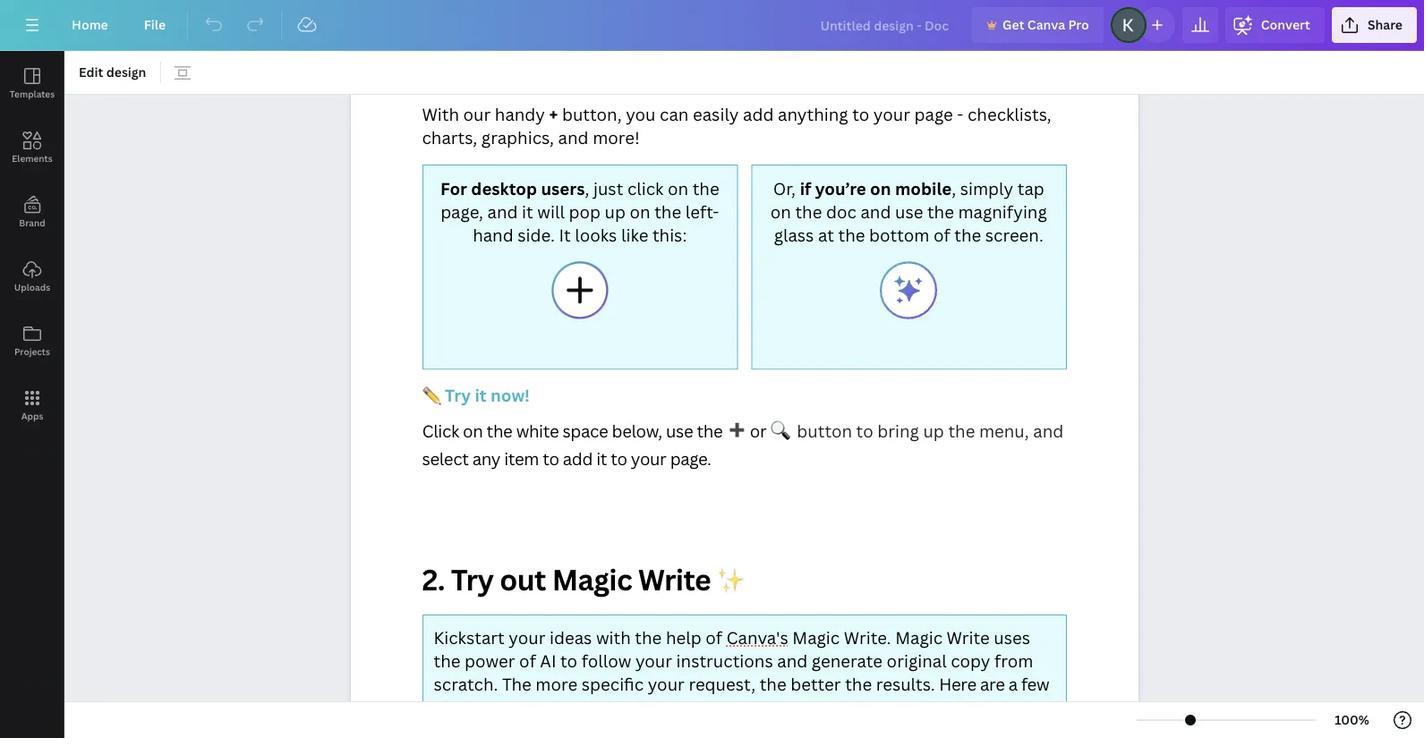 Task type: describe. For each thing, give the bounding box(es) containing it.
handy
[[495, 103, 545, 126]]

edit design button
[[72, 58, 153, 87]]

more!
[[593, 127, 640, 149]]

use
[[666, 420, 693, 442]]

apps
[[21, 410, 43, 422]]

2. try out magic write ✨
[[422, 561, 745, 599]]

with
[[422, 103, 459, 126]]

0 vertical spatial try
[[445, 384, 471, 406]]

can
[[660, 103, 689, 126]]

uploads button
[[0, 244, 64, 309]]

menu,
[[979, 420, 1029, 442]]

try it now!
[[445, 384, 530, 406]]

convert button
[[1225, 7, 1325, 43]]

checklists,
[[968, 103, 1052, 126]]

space
[[563, 420, 608, 442]]

out
[[500, 561, 546, 599]]

add inside click on the white space below, use the ➕ or 🔍 button to bring up the menu, and select any item to add it to your page.
[[563, 447, 593, 470]]

uploads
[[14, 281, 50, 294]]

write
[[638, 561, 711, 599]]

bring
[[877, 420, 919, 442]]

and inside button, you can easily add anything to your page - checklists, charts, graphics, and more!
[[558, 127, 589, 149]]

on
[[463, 420, 483, 442]]

charts,
[[422, 127, 477, 149]]

➕
[[726, 419, 746, 443]]

🔍
[[770, 419, 790, 443]]

any
[[472, 447, 500, 470]]

3 the from the left
[[948, 420, 975, 442]]

get
[[1003, 16, 1024, 33]]

file button
[[130, 7, 180, 43]]

page
[[914, 103, 953, 126]]

item
[[504, 447, 539, 470]]

2.
[[422, 561, 445, 599]]

brand button
[[0, 180, 64, 244]]

edit design
[[79, 64, 146, 81]]

templates
[[10, 88, 55, 100]]

button, you can easily add anything to your page - checklists, charts, graphics, and more!
[[422, 103, 1056, 149]]

file
[[144, 16, 166, 33]]

get canva pro button
[[972, 7, 1103, 43]]

magic
[[552, 561, 632, 599]]

to right item
[[543, 447, 559, 470]]

+
[[549, 103, 558, 126]]

✨
[[717, 561, 745, 599]]

1 vertical spatial try
[[451, 561, 494, 599]]

button,
[[562, 103, 622, 126]]

projects button
[[0, 309, 64, 373]]

elements button
[[0, 115, 64, 180]]

your inside click on the white space below, use the ➕ or 🔍 button to bring up the menu, and select any item to add it to your page.
[[631, 447, 666, 470]]

or
[[750, 420, 766, 442]]



Task type: locate. For each thing, give the bounding box(es) containing it.
0 horizontal spatial and
[[558, 127, 589, 149]]

100%
[[1335, 712, 1369, 729]]

with our handy +
[[422, 103, 558, 126]]

it down the space
[[596, 447, 607, 470]]

share
[[1368, 16, 1403, 33]]

your
[[873, 103, 910, 126], [631, 447, 666, 470]]

easily
[[693, 103, 739, 126]]

1 vertical spatial and
[[1033, 420, 1064, 442]]

page.
[[670, 447, 711, 470]]

your inside button, you can easily add anything to your page - checklists, charts, graphics, and more!
[[873, 103, 910, 126]]

it
[[475, 384, 487, 406], [596, 447, 607, 470]]

projects
[[14, 346, 50, 358]]

home link
[[57, 7, 122, 43]]

canva
[[1027, 16, 1065, 33]]

0 horizontal spatial it
[[475, 384, 487, 406]]

the left ➕
[[697, 420, 723, 442]]

1 horizontal spatial it
[[596, 447, 607, 470]]

white
[[516, 420, 559, 442]]

templates button
[[0, 51, 64, 115]]

the right 'on'
[[487, 420, 512, 442]]

select
[[422, 447, 469, 470]]

design
[[106, 64, 146, 81]]

apps button
[[0, 373, 64, 438]]

✏️
[[422, 384, 441, 406]]

1 horizontal spatial the
[[697, 420, 723, 442]]

elements
[[12, 152, 53, 165]]

2 the from the left
[[697, 420, 723, 442]]

home
[[72, 16, 108, 33]]

100% button
[[1323, 706, 1381, 735]]

1 vertical spatial add
[[563, 447, 593, 470]]

and inside click on the white space below, use the ➕ or 🔍 button to bring up the menu, and select any item to add it to your page.
[[1033, 420, 1064, 442]]

add down the space
[[563, 447, 593, 470]]

click on the white space below, use the ➕ or 🔍 button to bring up the menu, and select any item to add it to your page.
[[422, 419, 1068, 470]]

now!
[[491, 384, 530, 406]]

the right up
[[948, 420, 975, 442]]

1 vertical spatial your
[[631, 447, 666, 470]]

1 horizontal spatial add
[[743, 103, 774, 126]]

pro
[[1068, 16, 1089, 33]]

brand
[[19, 217, 45, 229]]

it inside click on the white space below, use the ➕ or 🔍 button to bring up the menu, and select any item to add it to your page.
[[596, 447, 607, 470]]

side panel tab list
[[0, 51, 64, 438]]

0 horizontal spatial add
[[563, 447, 593, 470]]

convert
[[1261, 16, 1310, 33]]

and
[[558, 127, 589, 149], [1033, 420, 1064, 442]]

and right menu,
[[1033, 420, 1064, 442]]

up
[[923, 420, 944, 442]]

0 horizontal spatial the
[[487, 420, 512, 442]]

to left 'bring' at the right of the page
[[856, 420, 873, 442]]

0 vertical spatial it
[[475, 384, 487, 406]]

1 horizontal spatial your
[[873, 103, 910, 126]]

you
[[626, 103, 656, 126]]

share button
[[1332, 7, 1417, 43]]

to right the anything
[[852, 103, 869, 126]]

-
[[957, 103, 964, 126]]

0 vertical spatial your
[[873, 103, 910, 126]]

add inside button, you can easily add anything to your page - checklists, charts, graphics, and more!
[[743, 103, 774, 126]]

the
[[487, 420, 512, 442], [697, 420, 723, 442], [948, 420, 975, 442]]

below,
[[612, 420, 662, 442]]

0 vertical spatial add
[[743, 103, 774, 126]]

button
[[797, 420, 852, 442]]

try
[[445, 384, 471, 406], [451, 561, 494, 599]]

0 horizontal spatial your
[[631, 447, 666, 470]]

to down below,
[[611, 447, 627, 470]]

our
[[463, 103, 491, 126]]

add
[[743, 103, 774, 126], [563, 447, 593, 470]]

your left page
[[873, 103, 910, 126]]

0 vertical spatial and
[[558, 127, 589, 149]]

get canva pro
[[1003, 16, 1089, 33]]

try right the 2.
[[451, 561, 494, 599]]

click
[[422, 420, 459, 442]]

try right ✏️
[[445, 384, 471, 406]]

edit
[[79, 64, 103, 81]]

to inside button, you can easily add anything to your page - checklists, charts, graphics, and more!
[[852, 103, 869, 126]]

1 horizontal spatial and
[[1033, 420, 1064, 442]]

main menu bar
[[0, 0, 1424, 51]]

1 vertical spatial it
[[596, 447, 607, 470]]

to
[[852, 103, 869, 126], [856, 420, 873, 442], [543, 447, 559, 470], [611, 447, 627, 470]]

Design title text field
[[806, 7, 965, 43]]

your down below,
[[631, 447, 666, 470]]

and down button,
[[558, 127, 589, 149]]

2 horizontal spatial the
[[948, 420, 975, 442]]

graphics,
[[481, 127, 554, 149]]

anything
[[778, 103, 848, 126]]

it left now!
[[475, 384, 487, 406]]

add right 'easily'
[[743, 103, 774, 126]]

1 the from the left
[[487, 420, 512, 442]]



Task type: vqa. For each thing, say whether or not it's contained in the screenshot.
Flyer corresponding to Babysitting Flyer
no



